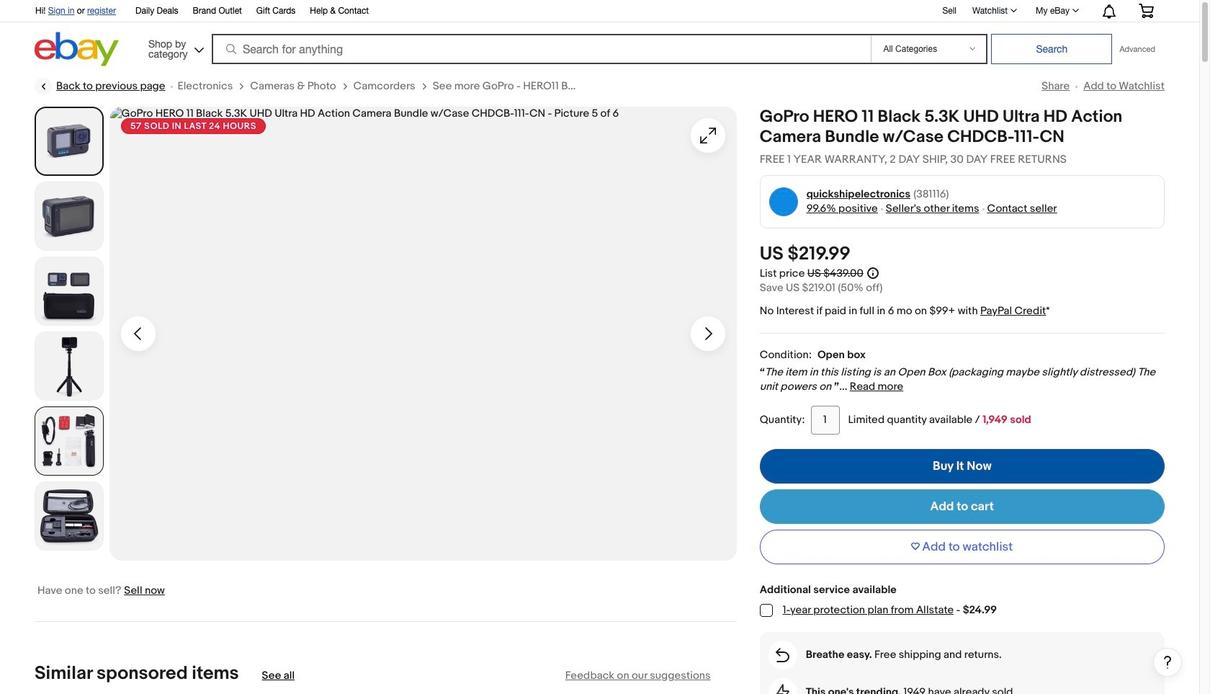 Task type: describe. For each thing, give the bounding box(es) containing it.
your shopping cart image
[[1139, 4, 1155, 18]]

picture 3 of 6 image
[[35, 257, 103, 325]]

1 with details__icon image from the top
[[776, 648, 790, 662]]

watchlist image
[[1011, 9, 1018, 12]]

picture 5 of 6 image
[[35, 407, 103, 475]]

picture 2 of 6 image
[[35, 182, 103, 250]]

gopro hero 11 black 5.3k uhd ultra hd action camera bundle w/case chdcb-111-cn - picture 1 of 6 image
[[110, 107, 737, 561]]

Search for anything text field
[[214, 35, 869, 63]]



Task type: locate. For each thing, give the bounding box(es) containing it.
1 vertical spatial with details__icon image
[[777, 684, 790, 694]]

0 vertical spatial with details__icon image
[[776, 648, 790, 662]]

2 with details__icon image from the top
[[777, 684, 790, 694]]

picture 1 of 6 image
[[37, 110, 101, 173]]

banner
[[27, 0, 1165, 70]]

None text field
[[811, 406, 840, 435], [262, 668, 295, 683], [811, 406, 840, 435], [262, 668, 295, 683]]

picture 6 of 6 image
[[35, 482, 103, 550]]

my ebay image
[[1073, 9, 1080, 12]]

picture 4 of 6 image
[[35, 332, 103, 400]]

None submit
[[992, 34, 1113, 64]]

with details__icon image
[[776, 648, 790, 662], [777, 684, 790, 694]]

help, opens dialogs image
[[1161, 655, 1176, 669]]

account navigation
[[27, 0, 1165, 22]]



Task type: vqa. For each thing, say whether or not it's contained in the screenshot.
READ MORE
no



